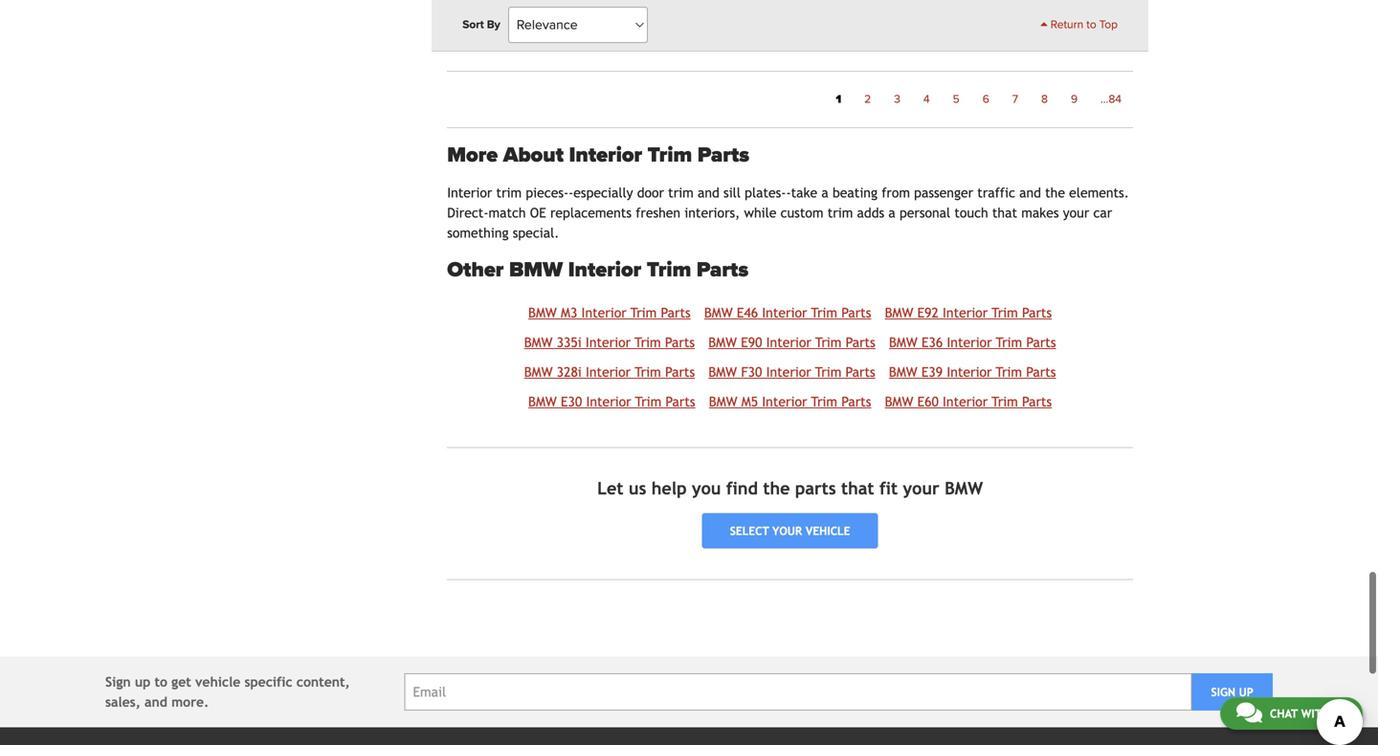 Task type: describe. For each thing, give the bounding box(es) containing it.
parts for other bmw interior trim parts
[[697, 258, 749, 283]]

sign for sign up
[[1211, 686, 1236, 699]]

bmw m5 interior trim parts
[[709, 394, 872, 410]]

6
[[983, 92, 990, 106]]

adds
[[857, 205, 885, 221]]

2 link
[[853, 87, 883, 112]]

your inside button
[[773, 525, 802, 538]]

up for sign up
[[1239, 686, 1254, 699]]

sign up to get vehicle specific content, sales, and more.
[[105, 675, 350, 711]]

take
[[791, 185, 818, 201]]

sign for sign up to get vehicle specific content, sales, and more.
[[105, 675, 131, 690]]

us
[[1333, 707, 1347, 721]]

parts for bmw m3 interior trim parts
[[661, 305, 691, 321]]

8
[[1042, 92, 1048, 106]]

interior for bmw m5 interior trim parts
[[762, 394, 807, 410]]

interior for bmw m3 interior trim parts
[[582, 305, 627, 321]]

trim for bmw e46 interior trim parts
[[811, 305, 838, 321]]

parts for bmw m5 interior trim parts
[[842, 394, 872, 410]]

interior for bmw f30 interior trim parts
[[766, 365, 812, 380]]

bmw f30 interior trim parts
[[709, 365, 876, 380]]

e36
[[922, 335, 943, 350]]

bmw e90 interior trim parts
[[709, 335, 876, 350]]

direct-
[[447, 205, 489, 221]]

traffic
[[978, 185, 1016, 201]]

fit
[[880, 479, 898, 499]]

vehicle
[[806, 525, 851, 538]]

bmw e46 interior trim parts link
[[704, 305, 872, 321]]

sort
[[463, 18, 484, 32]]

bmw e30 interior trim parts
[[529, 394, 696, 410]]

bmw for bmw e30 interior trim parts
[[529, 394, 557, 410]]

bmw for bmw e39 interior trim parts
[[889, 365, 918, 380]]

trim for bmw e90 interior trim parts
[[816, 335, 842, 350]]

parts for bmw e46 interior trim parts
[[842, 305, 872, 321]]

more about interior trim parts
[[447, 142, 750, 168]]

bmw e39 interior trim parts link
[[889, 365, 1056, 380]]

return to top
[[1048, 18, 1118, 32]]

e46
[[737, 305, 758, 321]]

select your vehicle button
[[702, 514, 878, 549]]

bmw e39 interior trim parts
[[889, 365, 1056, 380]]

6 link
[[971, 87, 1001, 112]]

trim for more about interior trim parts
[[648, 142, 692, 168]]

passenger
[[914, 185, 974, 201]]

genuine bmw - corporate logo image
[[641, 31, 718, 41]]

e92
[[918, 305, 939, 321]]

makes
[[1022, 205, 1059, 221]]

5
[[953, 92, 960, 106]]

select your vehicle
[[730, 525, 851, 538]]

trim for bmw m5 interior trim parts
[[811, 394, 838, 410]]

bmw down special. on the top of page
[[509, 258, 563, 283]]

vehicle
[[195, 675, 241, 690]]

3
[[894, 92, 901, 106]]

something
[[447, 226, 509, 241]]

interior for bmw 328i interior trim parts
[[586, 365, 631, 380]]

trim for bmw 335i interior trim parts
[[635, 335, 661, 350]]

2 horizontal spatial and
[[1020, 185, 1042, 201]]

oe
[[530, 205, 546, 221]]

interior for bmw e90 interior trim parts
[[767, 335, 812, 350]]

interiors,
[[685, 205, 740, 221]]

1 - from the left
[[569, 185, 574, 201]]

interior for bmw e46 interior trim parts
[[762, 305, 807, 321]]

to inside sign up to get vehicle specific content, sales, and more.
[[155, 675, 168, 690]]

help
[[652, 479, 687, 499]]

1 vertical spatial your
[[903, 479, 940, 499]]

bmw for bmw f30 interior trim parts
[[709, 365, 737, 380]]

trim for bmw e36 interior trim parts
[[996, 335, 1023, 350]]

get
[[172, 675, 191, 690]]

match
[[489, 205, 526, 221]]

trim for bmw f30 interior trim parts
[[815, 365, 842, 380]]

sill
[[724, 185, 741, 201]]

custom
[[781, 205, 824, 221]]

parts
[[795, 479, 836, 499]]

chat with us
[[1270, 707, 1347, 721]]

parts for bmw f30 interior trim parts
[[846, 365, 876, 380]]

interior for other bmw interior trim parts
[[568, 258, 642, 283]]

1
[[836, 92, 842, 106]]

let us help you find the parts that fit your     bmw
[[597, 479, 983, 499]]

from
[[882, 185, 910, 201]]

7 link
[[1001, 87, 1030, 112]]

trim for bmw e39 interior trim parts
[[996, 365, 1022, 380]]

1 link
[[825, 87, 853, 112]]

bmw f30 interior trim parts link
[[709, 365, 876, 380]]

up for sign up to get vehicle specific content, sales, and more.
[[135, 675, 151, 690]]

2
[[865, 92, 871, 106]]

especially
[[574, 185, 633, 201]]

bmw for bmw e60 interior trim parts
[[885, 394, 914, 410]]

interior for bmw e30 interior trim parts
[[586, 394, 631, 410]]

bmw e36 interior trim parts
[[889, 335, 1056, 350]]

e30
[[561, 394, 582, 410]]

0 horizontal spatial that
[[842, 479, 875, 499]]

1 horizontal spatial trim
[[668, 185, 694, 201]]

3 link
[[883, 87, 912, 112]]

the inside interior trim pieces--especially door trim and sill plates--take a beating from passenger traffic and the elements. direct-match oe replacements freshen interiors, while custom trim adds a personal touch that makes your car something special.
[[1046, 185, 1066, 201]]

bmw 335i interior trim parts
[[524, 335, 695, 350]]

bmw 328i interior trim parts
[[524, 365, 695, 380]]

e39
[[922, 365, 943, 380]]

brand:
[[608, 32, 637, 43]]

other
[[447, 258, 504, 283]]

sign up button
[[1192, 674, 1273, 711]]

you
[[692, 479, 721, 499]]

trim for bmw e92 interior trim parts
[[992, 305, 1018, 321]]

bmw for bmw 328i interior trim parts
[[524, 365, 553, 380]]

and inside sign up to get vehicle specific content, sales, and more.
[[145, 695, 167, 711]]

bmw e92 interior trim parts link
[[885, 305, 1052, 321]]

4
[[924, 92, 930, 106]]

more
[[447, 142, 498, 168]]

by
[[487, 18, 501, 32]]

bmw m3 interior trim parts
[[529, 305, 691, 321]]

more.
[[171, 695, 209, 711]]

bmw right fit
[[945, 479, 983, 499]]

let
[[597, 479, 624, 499]]

parts for bmw e39 interior trim parts
[[1027, 365, 1056, 380]]



Task type: locate. For each thing, give the bounding box(es) containing it.
335i
[[557, 335, 582, 350]]

and up makes
[[1020, 185, 1042, 201]]

and
[[698, 185, 720, 201], [1020, 185, 1042, 201], [145, 695, 167, 711]]

content,
[[297, 675, 350, 690]]

f30
[[741, 365, 762, 380]]

trim down freshen
[[647, 258, 692, 283]]

1 horizontal spatial up
[[1239, 686, 1254, 699]]

parts for bmw e36 interior trim parts
[[1027, 335, 1056, 350]]

5 link
[[942, 87, 971, 112]]

1 vertical spatial the
[[763, 479, 790, 499]]

parts down 'bmw e36 interior trim parts' link
[[1027, 365, 1056, 380]]

parts up bmw e90 interior trim parts
[[842, 305, 872, 321]]

interior down the bmw e92 interior trim parts link
[[947, 335, 992, 350]]

to
[[1087, 18, 1097, 32], [155, 675, 168, 690]]

0 horizontal spatial the
[[763, 479, 790, 499]]

to left "top"
[[1087, 18, 1097, 32]]

interior up especially
[[569, 142, 643, 168]]

trim up bmw e90 interior trim parts link
[[811, 305, 838, 321]]

your inside interior trim pieces--especially door trim and sill plates--take a beating from passenger traffic and the elements. direct-match oe replacements freshen interiors, while custom trim adds a personal touch that makes your car something special.
[[1063, 205, 1090, 221]]

interior inside interior trim pieces--especially door trim and sill plates--take a beating from passenger traffic and the elements. direct-match oe replacements freshen interiors, while custom trim adds a personal touch that makes your car something special.
[[447, 185, 492, 201]]

trim down bmw f30 interior trim parts link
[[811, 394, 838, 410]]

other bmw interior trim parts
[[447, 258, 749, 283]]

bmw e36 interior trim parts link
[[889, 335, 1056, 350]]

1 horizontal spatial and
[[698, 185, 720, 201]]

2 vertical spatial your
[[773, 525, 802, 538]]

m5
[[742, 394, 758, 410]]

1 vertical spatial that
[[842, 479, 875, 499]]

your left car
[[1063, 205, 1090, 221]]

bmw left e36
[[889, 335, 918, 350]]

0 horizontal spatial -
[[569, 185, 574, 201]]

parts for more about interior trim parts
[[698, 142, 750, 168]]

pieces-
[[526, 185, 569, 201]]

about
[[503, 142, 564, 168]]

interior up direct- on the left of the page
[[447, 185, 492, 201]]

door
[[637, 185, 664, 201]]

interior trim pieces--especially door trim and sill plates--take a beating from passenger traffic and the elements. direct-match oe replacements freshen interiors, while custom trim adds a personal touch that makes your car something special.
[[447, 185, 1130, 241]]

trim down beating
[[828, 205, 853, 221]]

bmw left "335i"
[[524, 335, 553, 350]]

your right select
[[773, 525, 802, 538]]

bmw left e46 on the top of page
[[704, 305, 733, 321]]

up inside button
[[1239, 686, 1254, 699]]

interior down bmw m3 interior trim parts
[[586, 335, 631, 350]]

while
[[744, 205, 777, 221]]

caret up image
[[1041, 18, 1048, 30]]

bmw
[[509, 258, 563, 283], [529, 305, 557, 321], [704, 305, 733, 321], [885, 305, 914, 321], [524, 335, 553, 350], [709, 335, 737, 350], [889, 335, 918, 350], [524, 365, 553, 380], [709, 365, 737, 380], [889, 365, 918, 380], [529, 394, 557, 410], [709, 394, 738, 410], [885, 394, 914, 410], [945, 479, 983, 499]]

parts left m5
[[666, 394, 696, 410]]

interior up bmw e60 interior trim parts link
[[947, 365, 992, 380]]

trim down bmw e39 interior trim parts link
[[992, 394, 1018, 410]]

parts
[[698, 142, 750, 168], [697, 258, 749, 283], [661, 305, 691, 321], [842, 305, 872, 321], [1022, 305, 1052, 321], [665, 335, 695, 350], [846, 335, 876, 350], [1027, 335, 1056, 350], [665, 365, 695, 380], [846, 365, 876, 380], [1027, 365, 1056, 380], [666, 394, 696, 410], [842, 394, 872, 410], [1022, 394, 1052, 410]]

interior up bmw m3 interior trim parts
[[568, 258, 642, 283]]

trim up 'bmw e36 interior trim parts' link
[[992, 305, 1018, 321]]

trim down bmw e90 interior trim parts link
[[815, 365, 842, 380]]

bmw left e30
[[529, 394, 557, 410]]

parts left e39
[[846, 365, 876, 380]]

0 vertical spatial a
[[822, 185, 829, 201]]

interior down bmw e46 interior trim parts
[[767, 335, 812, 350]]

1 horizontal spatial your
[[903, 479, 940, 499]]

trim up bmw 328i interior trim parts
[[635, 335, 661, 350]]

bmw e60 interior trim parts
[[885, 394, 1052, 410]]

car
[[1094, 205, 1113, 221]]

1 horizontal spatial to
[[1087, 18, 1097, 32]]

trim right door
[[668, 185, 694, 201]]

that left fit
[[842, 479, 875, 499]]

bmw for bmw e36 interior trim parts
[[889, 335, 918, 350]]

trim down bmw 328i interior trim parts
[[635, 394, 662, 410]]

comments image
[[1237, 702, 1263, 725]]

parts down bmw f30 interior trim parts link
[[842, 394, 872, 410]]

a
[[822, 185, 829, 201], [889, 205, 896, 221]]

trim up bmw e30 interior trim parts
[[635, 365, 661, 380]]

bmw for bmw e90 interior trim parts
[[709, 335, 737, 350]]

a down from on the right of the page
[[889, 205, 896, 221]]

parts for bmw e90 interior trim parts
[[846, 335, 876, 350]]

personal
[[900, 205, 951, 221]]

e60
[[918, 394, 939, 410]]

0 horizontal spatial and
[[145, 695, 167, 711]]

trim up bmw e39 interior trim parts link
[[996, 335, 1023, 350]]

beating
[[833, 185, 878, 201]]

that inside interior trim pieces--especially door trim and sill plates--take a beating from passenger traffic and the elements. direct-match oe replacements freshen interiors, while custom trim adds a personal touch that makes your car something special.
[[993, 205, 1018, 221]]

0 horizontal spatial sign
[[105, 675, 131, 690]]

bmw e90 interior trim parts link
[[709, 335, 876, 350]]

0 vertical spatial your
[[1063, 205, 1090, 221]]

Email email field
[[404, 674, 1192, 711]]

bmw left e60
[[885, 394, 914, 410]]

interior for bmw e92 interior trim parts
[[943, 305, 988, 321]]

parts left f30 at the right of page
[[665, 365, 695, 380]]

1 vertical spatial a
[[889, 205, 896, 221]]

parts up 'bmw e36 interior trim parts' link
[[1022, 305, 1052, 321]]

interior down bmw 328i interior trim parts
[[586, 394, 631, 410]]

paginated product list navigation navigation
[[447, 87, 1134, 112]]

parts left e36
[[846, 335, 876, 350]]

0 vertical spatial to
[[1087, 18, 1097, 32]]

trim down 'bmw e36 interior trim parts' link
[[996, 365, 1022, 380]]

chat
[[1270, 707, 1298, 721]]

interior for bmw 335i interior trim parts
[[586, 335, 631, 350]]

trim for bmw e30 interior trim parts
[[635, 394, 662, 410]]

interior up bmw 335i interior trim parts
[[582, 305, 627, 321]]

0 vertical spatial the
[[1046, 185, 1066, 201]]

2 - from the left
[[786, 185, 791, 201]]

trim up bmw f30 interior trim parts link
[[816, 335, 842, 350]]

up inside sign up to get vehicle specific content, sales, and more.
[[135, 675, 151, 690]]

bmw left the e92
[[885, 305, 914, 321]]

bmw m3 interior trim parts link
[[529, 305, 691, 321]]

elements.
[[1070, 185, 1130, 201]]

interior for bmw e36 interior trim parts
[[947, 335, 992, 350]]

1 vertical spatial to
[[155, 675, 168, 690]]

trim for bmw e60 interior trim parts
[[992, 394, 1018, 410]]

interior up bmw e90 interior trim parts link
[[762, 305, 807, 321]]

parts for bmw e30 interior trim parts
[[666, 394, 696, 410]]

0 horizontal spatial to
[[155, 675, 168, 690]]

plates-
[[745, 185, 786, 201]]

parts for bmw 328i interior trim parts
[[665, 365, 695, 380]]

bmw 335i interior trim parts link
[[524, 335, 695, 350]]

replacements
[[550, 205, 632, 221]]

specific
[[245, 675, 293, 690]]

0 horizontal spatial trim
[[496, 185, 522, 201]]

sales,
[[105, 695, 141, 711]]

bmw for bmw e46 interior trim parts
[[704, 305, 733, 321]]

1 horizontal spatial sign
[[1211, 686, 1236, 699]]

e90
[[741, 335, 762, 350]]

sign inside button
[[1211, 686, 1236, 699]]

bmw e60 interior trim parts link
[[885, 394, 1052, 410]]

parts for bmw 335i interior trim parts
[[665, 335, 695, 350]]

2 horizontal spatial your
[[1063, 205, 1090, 221]]

trim for other bmw interior trim parts
[[647, 258, 692, 283]]

bmw 328i interior trim parts link
[[524, 365, 695, 380]]

bmw left e39
[[889, 365, 918, 380]]

the up makes
[[1046, 185, 1066, 201]]

8 link
[[1030, 87, 1060, 112]]

1 horizontal spatial the
[[1046, 185, 1066, 201]]

interior for bmw e39 interior trim parts
[[947, 365, 992, 380]]

interior
[[569, 142, 643, 168], [447, 185, 492, 201], [568, 258, 642, 283], [582, 305, 627, 321], [762, 305, 807, 321], [943, 305, 988, 321], [586, 335, 631, 350], [767, 335, 812, 350], [947, 335, 992, 350], [586, 365, 631, 380], [766, 365, 812, 380], [947, 365, 992, 380], [586, 394, 631, 410], [762, 394, 807, 410], [943, 394, 988, 410]]

- up replacements
[[569, 185, 574, 201]]

328i
[[557, 365, 582, 380]]

trim up door
[[648, 142, 692, 168]]

that down traffic
[[993, 205, 1018, 221]]

find
[[726, 479, 758, 499]]

up up sales, in the bottom left of the page
[[135, 675, 151, 690]]

parts for bmw e92 interior trim parts
[[1022, 305, 1052, 321]]

and right sales, in the bottom left of the page
[[145, 695, 167, 711]]

interior down the 'bmw 335i interior trim parts' link
[[586, 365, 631, 380]]

trim for bmw m3 interior trim parts
[[631, 305, 657, 321]]

trim for bmw 328i interior trim parts
[[635, 365, 661, 380]]

bmw left f30 at the right of page
[[709, 365, 737, 380]]

bmw for bmw m5 interior trim parts
[[709, 394, 738, 410]]

interior down bmw f30 interior trim parts link
[[762, 394, 807, 410]]

- up custom
[[786, 185, 791, 201]]

interior for more about interior trim parts
[[569, 142, 643, 168]]

your
[[1063, 205, 1090, 221], [903, 479, 940, 499], [773, 525, 802, 538]]

the
[[1046, 185, 1066, 201], [763, 479, 790, 499]]

return to top link
[[1041, 16, 1118, 34]]

parts up e46 on the top of page
[[697, 258, 749, 283]]

parts for bmw e60 interior trim parts
[[1022, 394, 1052, 410]]

7
[[1013, 92, 1019, 106]]

interior up the bmw e36 interior trim parts at the top right
[[943, 305, 988, 321]]

9
[[1071, 92, 1078, 106]]

bmw for bmw e92 interior trim parts
[[885, 305, 914, 321]]

0 horizontal spatial your
[[773, 525, 802, 538]]

trim up "match"
[[496, 185, 522, 201]]

parts up bmw e39 interior trim parts link
[[1027, 335, 1056, 350]]

the right find
[[763, 479, 790, 499]]

sign inside sign up to get vehicle specific content, sales, and more.
[[105, 675, 131, 690]]

interior for bmw e60 interior trim parts
[[943, 394, 988, 410]]

-
[[569, 185, 574, 201], [786, 185, 791, 201]]

return
[[1051, 18, 1084, 32]]

trim
[[648, 142, 692, 168], [647, 258, 692, 283], [631, 305, 657, 321], [811, 305, 838, 321], [992, 305, 1018, 321], [635, 335, 661, 350], [816, 335, 842, 350], [996, 335, 1023, 350], [635, 365, 661, 380], [815, 365, 842, 380], [996, 365, 1022, 380], [635, 394, 662, 410], [811, 394, 838, 410], [992, 394, 1018, 410]]

bmw left m5
[[709, 394, 738, 410]]

bmw for bmw 335i interior trim parts
[[524, 335, 553, 350]]

9 link
[[1060, 87, 1090, 112]]

0 horizontal spatial up
[[135, 675, 151, 690]]

chat with us link
[[1221, 698, 1363, 730]]

with
[[1302, 707, 1330, 721]]

bmw e30 interior trim parts link
[[529, 394, 696, 410]]

us
[[629, 479, 647, 499]]

0 horizontal spatial a
[[822, 185, 829, 201]]

up
[[135, 675, 151, 690], [1239, 686, 1254, 699]]

bmw m5 interior trim parts link
[[709, 394, 872, 410]]

2 horizontal spatial trim
[[828, 205, 853, 221]]

your right fit
[[903, 479, 940, 499]]

sort by
[[463, 18, 501, 32]]

1 horizontal spatial -
[[786, 185, 791, 201]]

bmw for bmw m3 interior trim parts
[[529, 305, 557, 321]]

bmw left "m3"
[[529, 305, 557, 321]]

parts down "bmw e39 interior trim parts"
[[1022, 394, 1052, 410]]

interior up bmw m5 interior trim parts
[[766, 365, 812, 380]]

that
[[993, 205, 1018, 221], [842, 479, 875, 499]]

1 horizontal spatial that
[[993, 205, 1018, 221]]

to left get
[[155, 675, 168, 690]]

parts left e46 on the top of page
[[661, 305, 691, 321]]

1 horizontal spatial a
[[889, 205, 896, 221]]

up up comments image
[[1239, 686, 1254, 699]]

…84 link
[[1090, 87, 1134, 112]]

freshen
[[636, 205, 681, 221]]

interior down bmw e39 interior trim parts link
[[943, 394, 988, 410]]

parts up sill
[[698, 142, 750, 168]]

sign up
[[1211, 686, 1254, 699]]

top
[[1100, 18, 1118, 32]]

bmw left e90 on the top right of the page
[[709, 335, 737, 350]]

parts left e90 on the top right of the page
[[665, 335, 695, 350]]

m3
[[561, 305, 578, 321]]

a right take
[[822, 185, 829, 201]]

bmw left 328i
[[524, 365, 553, 380]]

and up interiors,
[[698, 185, 720, 201]]

trim up the 'bmw 335i interior trim parts' link
[[631, 305, 657, 321]]

0 vertical spatial that
[[993, 205, 1018, 221]]



Task type: vqa. For each thing, say whether or not it's contained in the screenshot.
Missing at the left of the page
no



